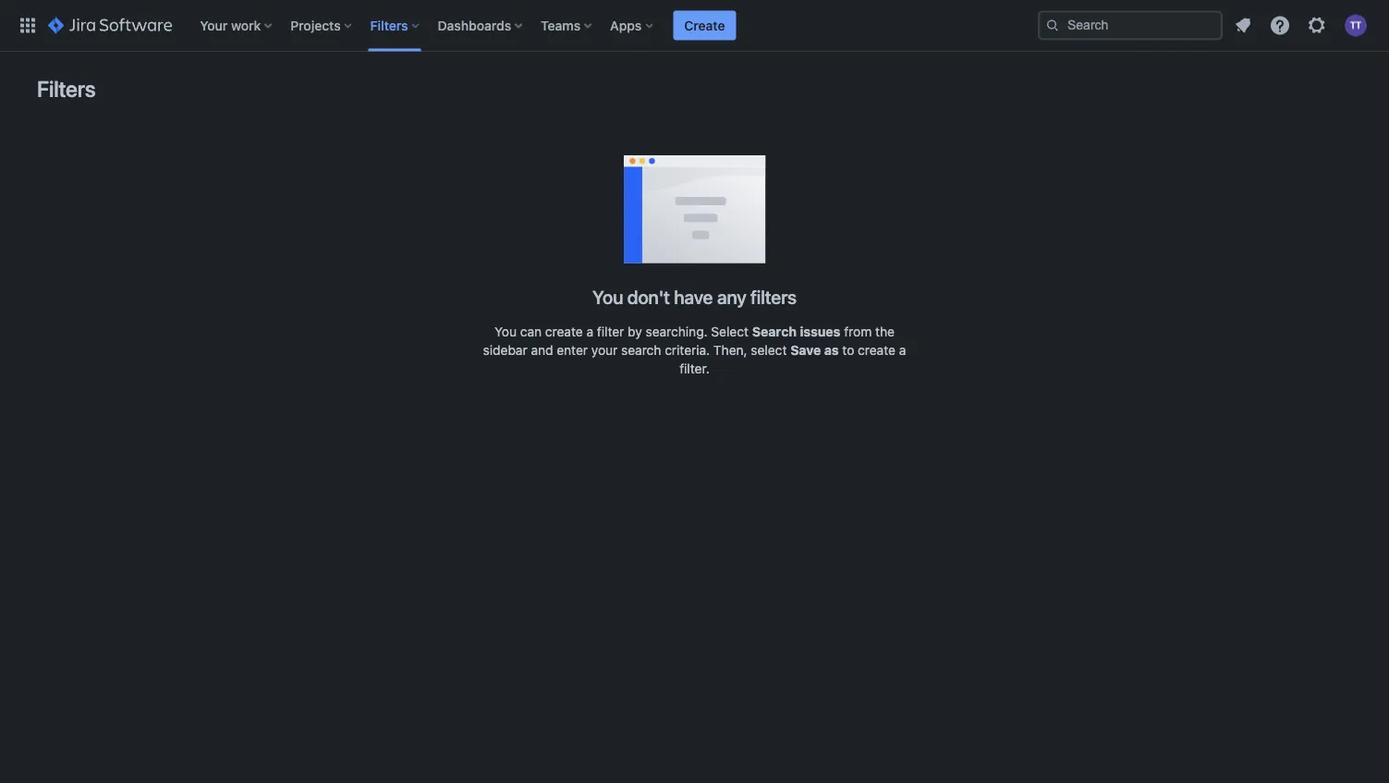 Task type: vqa. For each thing, say whether or not it's contained in the screenshot.
You associated with You can create a filter by searching. Select Search issues
yes



Task type: locate. For each thing, give the bounding box(es) containing it.
jira software image
[[48, 14, 172, 37], [48, 14, 172, 37]]

projects button
[[285, 11, 359, 40]]

1 vertical spatial a
[[899, 343, 907, 358]]

a right to
[[899, 343, 907, 358]]

you up sidebar
[[495, 324, 517, 339]]

create button
[[673, 11, 737, 40]]

appswitcher icon image
[[17, 14, 39, 37]]

filters
[[370, 18, 408, 33], [37, 76, 96, 102]]

you don't have any filters
[[593, 286, 797, 307]]

you can create a filter by searching. select search issues
[[495, 324, 841, 339]]

1 vertical spatial you
[[495, 324, 517, 339]]

save
[[791, 343, 821, 358]]

create down the
[[858, 343, 896, 358]]

filters down appswitcher icon
[[37, 76, 96, 102]]

1 horizontal spatial filters
[[370, 18, 408, 33]]

search
[[622, 343, 662, 358]]

1 horizontal spatial a
[[899, 343, 907, 358]]

1 vertical spatial filters
[[37, 76, 96, 102]]

create
[[546, 324, 583, 339], [858, 343, 896, 358]]

then,
[[714, 343, 748, 358]]

dashboards button
[[432, 11, 530, 40]]

searching.
[[646, 324, 708, 339]]

have
[[674, 286, 713, 307]]

can
[[520, 324, 542, 339]]

projects
[[291, 18, 341, 33]]

1 vertical spatial create
[[858, 343, 896, 358]]

a left filter
[[587, 324, 594, 339]]

a
[[587, 324, 594, 339], [899, 343, 907, 358]]

sidebar
[[483, 343, 528, 358]]

primary element
[[11, 0, 1038, 51]]

notifications image
[[1233, 14, 1255, 37]]

issues
[[800, 324, 841, 339]]

you for you can create a filter by searching. select search issues
[[495, 324, 517, 339]]

from
[[844, 324, 872, 339]]

select
[[751, 343, 787, 358]]

enter
[[557, 343, 588, 358]]

1 horizontal spatial create
[[858, 343, 896, 358]]

create up enter
[[546, 324, 583, 339]]

0 vertical spatial you
[[593, 286, 623, 307]]

by
[[628, 324, 642, 339]]

1 horizontal spatial you
[[593, 286, 623, 307]]

settings image
[[1307, 14, 1329, 37]]

filters right projects popup button
[[370, 18, 408, 33]]

0 horizontal spatial you
[[495, 324, 517, 339]]

your
[[592, 343, 618, 358]]

0 horizontal spatial a
[[587, 324, 594, 339]]

you for you don't have any filters
[[593, 286, 623, 307]]

a inside "to create a filter."
[[899, 343, 907, 358]]

apps button
[[605, 11, 661, 40]]

select
[[711, 324, 749, 339]]

to
[[843, 343, 855, 358]]

filters
[[751, 286, 797, 307]]

and
[[531, 343, 553, 358]]

create
[[685, 18, 725, 33]]

you
[[593, 286, 623, 307], [495, 324, 517, 339]]

your
[[200, 18, 228, 33]]

banner
[[0, 0, 1390, 52]]

search
[[753, 324, 797, 339]]

you up filter
[[593, 286, 623, 307]]

0 vertical spatial filters
[[370, 18, 408, 33]]

0 vertical spatial a
[[587, 324, 594, 339]]

filters inside dropdown button
[[370, 18, 408, 33]]

save as
[[791, 343, 839, 358]]

0 horizontal spatial create
[[546, 324, 583, 339]]

create inside "to create a filter."
[[858, 343, 896, 358]]

apps
[[610, 18, 642, 33]]



Task type: describe. For each thing, give the bounding box(es) containing it.
from the sidebar and enter your search criteria. then, select
[[483, 324, 895, 358]]

any
[[717, 286, 747, 307]]

0 horizontal spatial filters
[[37, 76, 96, 102]]

dashboards
[[438, 18, 511, 33]]

Search field
[[1038, 11, 1223, 40]]

the
[[876, 324, 895, 339]]

to create a filter.
[[680, 343, 907, 376]]

your work
[[200, 18, 261, 33]]

help image
[[1270, 14, 1292, 37]]

don't
[[628, 286, 670, 307]]

teams
[[541, 18, 581, 33]]

your profile and settings image
[[1345, 14, 1368, 37]]

filters button
[[365, 11, 427, 40]]

your work button
[[194, 11, 279, 40]]

filter.
[[680, 361, 710, 376]]

banner containing your work
[[0, 0, 1390, 52]]

as
[[825, 343, 839, 358]]

teams button
[[536, 11, 599, 40]]

search image
[[1046, 18, 1061, 33]]

work
[[231, 18, 261, 33]]

filter
[[597, 324, 624, 339]]

criteria.
[[665, 343, 710, 358]]

0 vertical spatial create
[[546, 324, 583, 339]]



